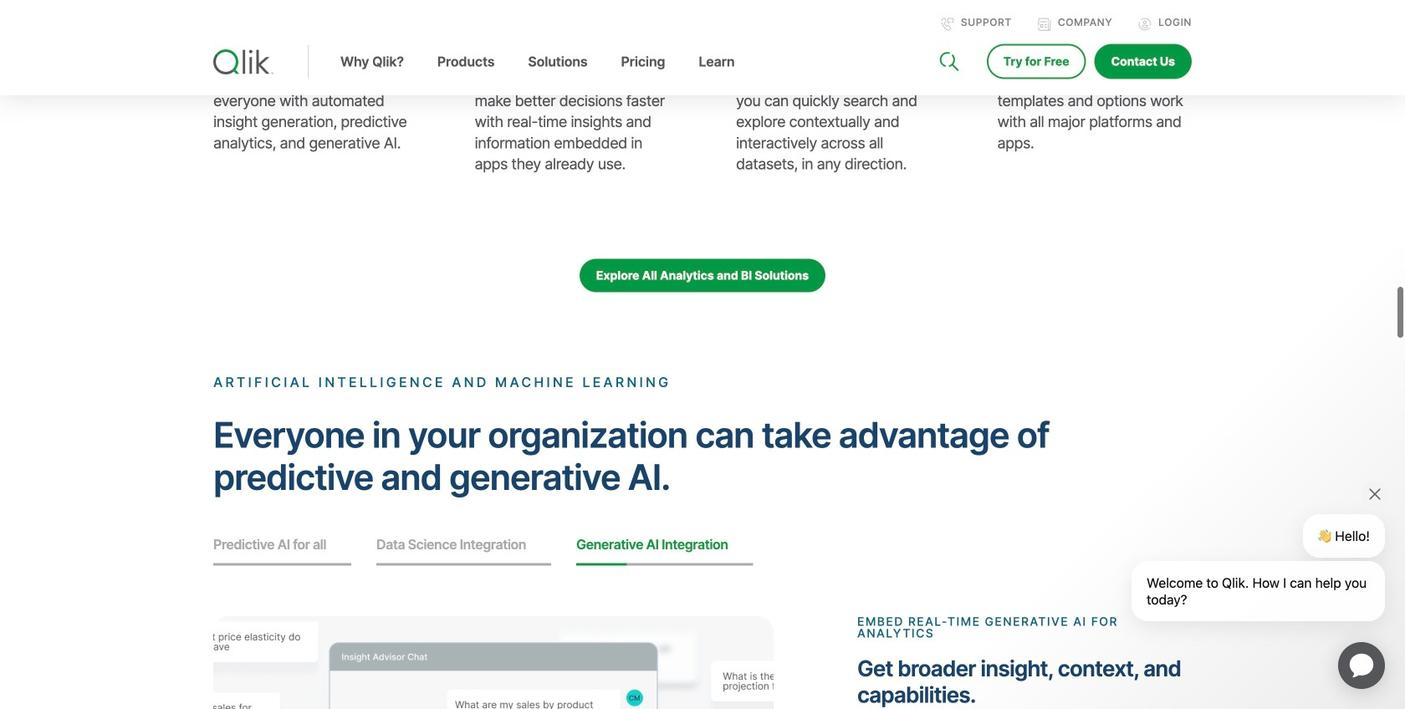 Task type: locate. For each thing, give the bounding box(es) containing it.
application
[[1319, 622, 1406, 710]]

qlik image
[[213, 49, 274, 74]]

support image
[[941, 18, 955, 31]]

company image
[[1038, 18, 1052, 31]]



Task type: vqa. For each thing, say whether or not it's contained in the screenshot.
the support 'icon' on the right of the page
yes



Task type: describe. For each thing, give the bounding box(es) containing it.
login image
[[1139, 18, 1152, 31]]



